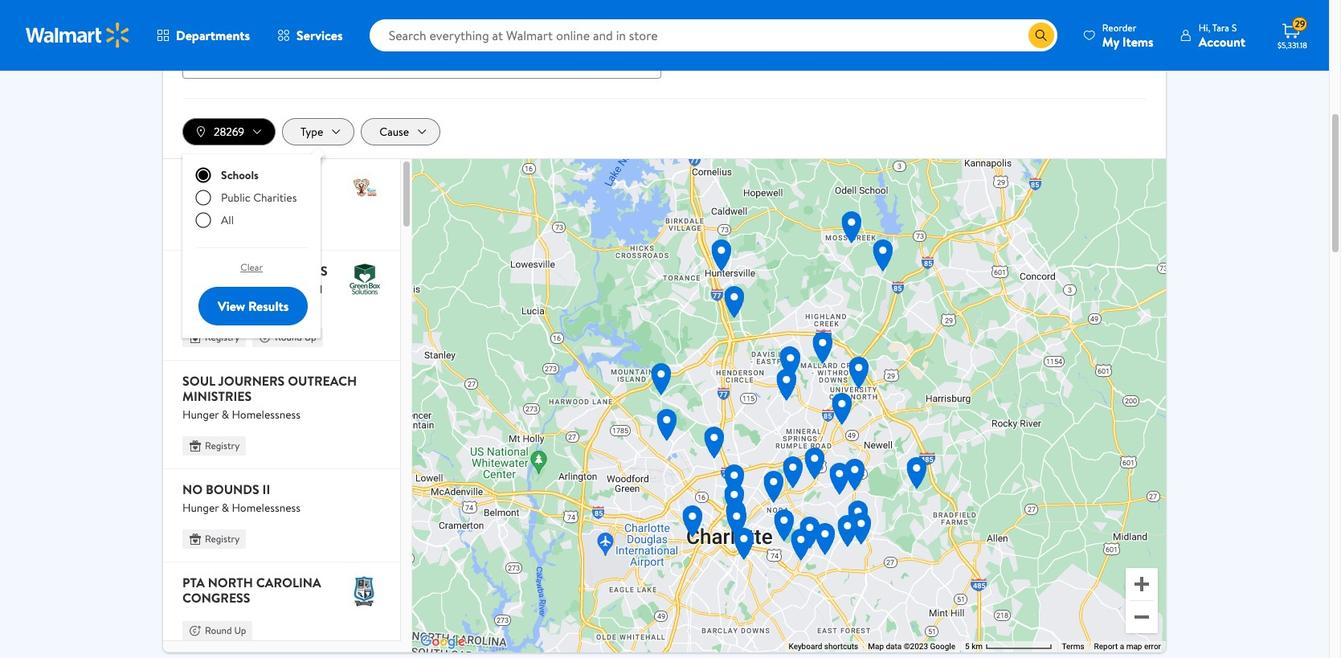Task type: describe. For each thing, give the bounding box(es) containing it.
1 can at 35.409297 latitude, -80.712 image
[[867, 238, 899, 276]]

raise
[[182, 170, 218, 188]]

report a map error link
[[1094, 643, 1161, 651]]

items
[[1123, 33, 1154, 50]]

of
[[274, 170, 292, 188]]

resourceslinked at 35.257559 latitude, -80.6827 image
[[901, 456, 933, 494]]

account
[[1199, 33, 1246, 50]]

registry for ministries
[[205, 439, 240, 453]]

departments
[[176, 27, 250, 44]]

terms
[[1062, 643, 1085, 651]]

public charities
[[221, 190, 297, 206]]

rooted hearts ministries inc at 35.327572 latitude, -80.732099 image
[[843, 355, 875, 393]]

registry for community
[[205, 331, 240, 344]]

hi, tara s account
[[1199, 20, 1246, 50]]

search for search
[[697, 37, 735, 54]]

28269
[[214, 124, 244, 140]]

no bounds ii at 35.345016 latitude, -80.763218 image
[[807, 331, 839, 368]]

pta north carolina congress of parents and teachers inc at 35.428932 latitude, -80.738324 image
[[836, 210, 868, 248]]

up for child
[[234, 220, 246, 234]]

charlotte mecklenburg library foundation at 35.227274 latitude, -80.837428 image
[[720, 499, 752, 537]]

green
[[182, 262, 225, 280]]

outreach
[[288, 372, 357, 390]]

reorder
[[1103, 20, 1137, 34]]

registry for hunger
[[205, 532, 240, 546]]

social
[[294, 282, 323, 298]]

the
[[294, 170, 318, 188]]

up for carolina
[[234, 624, 246, 638]]

5
[[965, 643, 970, 651]]

reorder my items
[[1103, 20, 1154, 50]]

Schools radio
[[195, 167, 211, 183]]

b helpful love at 35.248084 latitude, -80.805133 image
[[758, 470, 790, 507]]

soul
[[182, 372, 216, 390]]

search charity or registry name element
[[182, 13, 665, 79]]

services
[[297, 27, 343, 44]]

champion house of care project one inc at 35.25367 latitude, -80.749003 image
[[824, 462, 856, 499]]

lions services inc at 35.258146 latitude, -80.788614 image
[[777, 455, 809, 493]]

ministries
[[182, 387, 252, 405]]

journers
[[218, 372, 285, 390]]

& for journers
[[222, 407, 229, 423]]

round for carolina
[[205, 624, 232, 638]]

round up for child
[[205, 220, 246, 234]]

view results button
[[199, 287, 308, 326]]

community
[[182, 282, 239, 298]]

pta north carolina congress
[[182, 574, 321, 607]]

pta
[[182, 574, 205, 592]]

box
[[228, 262, 254, 280]]

All radio
[[195, 212, 211, 228]]

equitybooks at 35.207507 latitude, -80.78146 image
[[785, 527, 817, 565]]

support
[[242, 282, 281, 298]]

1 vertical spatial up
[[304, 331, 316, 344]]

my
[[1103, 33, 1120, 50]]

Search charity or registry name text field
[[182, 34, 661, 79]]

child
[[233, 170, 271, 188]]

green box solutions community support & social action
[[182, 262, 328, 314]]

5 km
[[965, 643, 985, 651]]

view
[[218, 297, 245, 315]]

registry
[[268, 14, 306, 31]]

a
[[1120, 643, 1125, 651]]

search for search charity or registry name
[[182, 14, 216, 31]]

km
[[972, 643, 983, 651]]

keyboard
[[789, 643, 822, 651]]

results
[[248, 297, 289, 315]]

28269 button
[[182, 118, 276, 146]]

round up for carolina
[[205, 624, 246, 638]]

university soup kitchen at 35.264215 latitude, -80.770168 image
[[799, 446, 831, 484]]

american cancer society - south carolina at 35.2079 latitude, -80.8305 image
[[728, 527, 760, 564]]

unique blessings at 35.21847 latitude, -80.730305 image
[[845, 511, 878, 549]]

google image
[[416, 632, 469, 653]]

or
[[255, 14, 265, 31]]

services button
[[264, 16, 357, 55]]

search charity or registry name
[[182, 14, 335, 31]]

& inside no bounds ii hunger & homelessness
[[222, 500, 229, 516]]

1 vertical spatial round up
[[275, 331, 316, 344]]

charities
[[253, 190, 297, 206]]

cause
[[380, 124, 409, 140]]



Task type: vqa. For each thing, say whether or not it's contained in the screenshot.
'CHAMPION HOUSE OF CARE PROJECT ONE INC at 35.25367 latitude, -80.749003' image
yes



Task type: locate. For each thing, give the bounding box(es) containing it.
& down "bounds"
[[222, 500, 229, 516]]

classroom central inc at 35.22368 latitude, -80.87448 image
[[677, 504, 709, 542]]

2 vertical spatial &
[[222, 500, 229, 516]]

no
[[182, 481, 203, 498]]

carolina
[[256, 574, 321, 592]]

keyboard shortcuts button
[[789, 642, 859, 653]]

Search search field
[[369, 19, 1058, 51]]

29
[[1295, 17, 1306, 31]]

0 vertical spatial &
[[284, 282, 291, 298]]

raise a child of the carolinas
[[182, 170, 318, 203]]

a
[[221, 170, 229, 188]]

report a map error
[[1094, 643, 1161, 651]]

renew common goods at 35.216848 latitude, -80.741804 image
[[832, 514, 864, 552]]

round up down public
[[205, 220, 246, 234]]

view results
[[218, 297, 289, 315]]

error
[[1145, 643, 1161, 651]]

hunger down no
[[182, 500, 219, 516]]

friends of charlotte-mecklenburg animal services incorporated at 35.221041 latitude, -80.796428 image
[[768, 508, 800, 546]]

0 vertical spatial homelessness
[[232, 407, 301, 423]]

hunger
[[182, 407, 219, 423], [182, 500, 219, 516]]

2 vertical spatial round
[[205, 624, 232, 638]]

clear button
[[195, 255, 308, 281]]

2 vertical spatial registry
[[205, 532, 240, 546]]

0 horizontal spatial search
[[182, 14, 216, 31]]

up right 'all'
[[234, 220, 246, 234]]

clear
[[240, 261, 263, 274]]

s
[[1232, 20, 1237, 34]]

public
[[221, 190, 251, 206]]

a brighter day - bnd ministries incorporated at 35.3231 latitude, -80.901 image
[[645, 362, 677, 400]]

round up down congress
[[205, 624, 246, 638]]

vision beyond the eyes incorporated at 35.226832 latitude, -80.733213 image
[[842, 499, 874, 537]]

& inside "green box solutions community support & social action"
[[284, 282, 291, 298]]

departments button
[[143, 16, 264, 55]]

congress
[[182, 589, 250, 607]]

round up down results at the left top
[[275, 331, 316, 344]]

tara
[[1213, 20, 1230, 34]]

1 registry from the top
[[205, 331, 240, 344]]

spreading love community outreach, inc at 35.291016 latitude, -80.896316 image
[[651, 408, 683, 445]]

round for child
[[205, 220, 232, 234]]

coalicion latinoamericana at 35.211467 latitude, -80.760863 image
[[809, 522, 841, 560]]

bright hopes at 35.2564 latitude, -80.7356 image
[[839, 458, 871, 495]]

1 hunger from the top
[[182, 407, 219, 423]]

search icon image
[[1035, 29, 1048, 42]]

schools
[[221, 167, 259, 183]]

registry
[[205, 331, 240, 344], [205, 439, 240, 453], [205, 532, 240, 546]]

1 vertical spatial registry
[[205, 439, 240, 453]]

1 horizontal spatial search
[[697, 37, 735, 54]]

registry up "bounds"
[[205, 439, 240, 453]]

map region
[[412, 159, 1166, 653]]

type
[[301, 124, 323, 140]]

homelessness down ii
[[232, 500, 301, 516]]

round down public charities radio
[[205, 220, 232, 234]]

registry down view
[[205, 331, 240, 344]]

connected to recover at 35.252304 latitude, -80.83885 image
[[718, 463, 751, 501]]

terms link
[[1062, 643, 1085, 651]]

2 vertical spatial up
[[234, 624, 246, 638]]

group
[[195, 167, 308, 235]]

0 vertical spatial round
[[205, 220, 232, 234]]

up down congress
[[234, 624, 246, 638]]

homelessness inside no bounds ii hunger & homelessness
[[232, 500, 301, 516]]

$5,331.18
[[1278, 39, 1308, 51]]

soul journers outreach ministries hunger & homelessness
[[182, 372, 357, 423]]

green box solutions at 35.3343481 latitude, -80.7906273 image
[[775, 346, 807, 384]]

map
[[868, 643, 884, 651]]

0 vertical spatial hunger
[[182, 407, 219, 423]]

Walmart Site-Wide search field
[[369, 19, 1058, 51]]

&
[[284, 282, 291, 298], [222, 407, 229, 423], [222, 500, 229, 516]]

action
[[182, 298, 215, 314]]

2 hunger from the top
[[182, 500, 219, 516]]

solutions
[[257, 262, 328, 280]]

Public Charities radio
[[195, 190, 211, 206]]

up
[[234, 220, 246, 234], [304, 331, 316, 344], [234, 624, 246, 638]]

3 registry from the top
[[205, 532, 240, 546]]

charity
[[218, 14, 253, 31]]

north
[[208, 574, 253, 592]]

google
[[930, 643, 956, 651]]

round down results at the left top
[[275, 331, 302, 344]]

no bounds ii hunger & homelessness
[[182, 481, 301, 516]]

friendship day school for sci. / the arts at 35.278555 latitude, -80.856102 image
[[698, 425, 730, 463]]

safe alliance inc at 35.223678 latitude, -80.836618 image
[[721, 504, 753, 542]]

hunger inside soul journers outreach ministries hunger & homelessness
[[182, 407, 219, 423]]

1 homelessness from the top
[[232, 407, 301, 423]]

hi,
[[1199, 20, 1211, 34]]

walmart image
[[26, 23, 130, 48]]

keyboard shortcuts
[[789, 643, 859, 651]]

pta north carolina congress at 35.376952 latitude, -80.838437 image
[[718, 285, 751, 322]]

search inside button
[[697, 37, 735, 54]]

5 km button
[[961, 642, 1057, 653]]

& down the 'ministries'
[[222, 407, 229, 423]]

1 vertical spatial search
[[697, 37, 735, 54]]

round
[[205, 220, 232, 234], [275, 331, 302, 344], [205, 624, 232, 638]]

0 vertical spatial up
[[234, 220, 246, 234]]

raise a child of the carolinas at 35.334726 latitude, -80.791218 image
[[774, 345, 806, 383]]

bounds
[[206, 481, 259, 498]]

search button
[[678, 27, 754, 65]]

0 vertical spatial registry
[[205, 331, 240, 344]]

report
[[1094, 643, 1118, 651]]

& inside soul journers outreach ministries hunger & homelessness
[[222, 407, 229, 423]]

map data ©2023 google
[[868, 643, 956, 651]]

cause button
[[361, 118, 441, 146]]

round down congress
[[205, 624, 232, 638]]

angels and sparrows soup kitchen inc at 35.4094161 latitude, -80.8498956 image
[[706, 238, 738, 276]]

search
[[182, 14, 216, 31], [697, 37, 735, 54]]

registry up the north
[[205, 532, 240, 546]]

shortcuts
[[824, 643, 859, 651]]

& for box
[[284, 282, 291, 298]]

soul journers outreach ministries at 35.319128 latitude, -80.793869 image
[[771, 367, 803, 405]]

data
[[886, 643, 902, 651]]

second harvest food bank of metrolina inc at 35.238955 latitude, -80.838765 image
[[718, 482, 751, 520]]

2 homelessness from the top
[[232, 500, 301, 516]]

up up outreach
[[304, 331, 316, 344]]

a celebration for you foundation at 35.215816 latitude, -80.774539 image
[[794, 515, 826, 553]]

all
[[221, 212, 234, 228]]

& down solutions
[[284, 282, 291, 298]]

hunger inside no bounds ii hunger & homelessness
[[182, 500, 219, 516]]

round up
[[205, 220, 246, 234], [275, 331, 316, 344], [205, 624, 246, 638]]

group containing schools
[[195, 167, 308, 235]]

0 vertical spatial round up
[[205, 220, 246, 234]]

©2023
[[904, 643, 928, 651]]

homelessness
[[232, 407, 301, 423], [232, 500, 301, 516]]

type button
[[282, 118, 355, 146]]

homelessness down journers
[[232, 407, 301, 423]]

1 vertical spatial round
[[275, 331, 302, 344]]

1 vertical spatial hunger
[[182, 500, 219, 516]]

1 vertical spatial homelessness
[[232, 500, 301, 516]]

carolinas
[[182, 185, 255, 203]]

1 vertical spatial &
[[222, 407, 229, 423]]

0 vertical spatial search
[[182, 14, 216, 31]]

homelessness inside soul journers outreach ministries hunger & homelessness
[[232, 407, 301, 423]]

name
[[309, 14, 335, 31]]

2 vertical spatial round up
[[205, 624, 246, 638]]

2 registry from the top
[[205, 439, 240, 453]]

map
[[1127, 643, 1143, 651]]

hunger down the 'ministries'
[[182, 407, 219, 423]]

stigmaaside at 35.302475 latitude, -80.746987 image
[[826, 392, 858, 429]]

ii
[[263, 481, 270, 498]]



